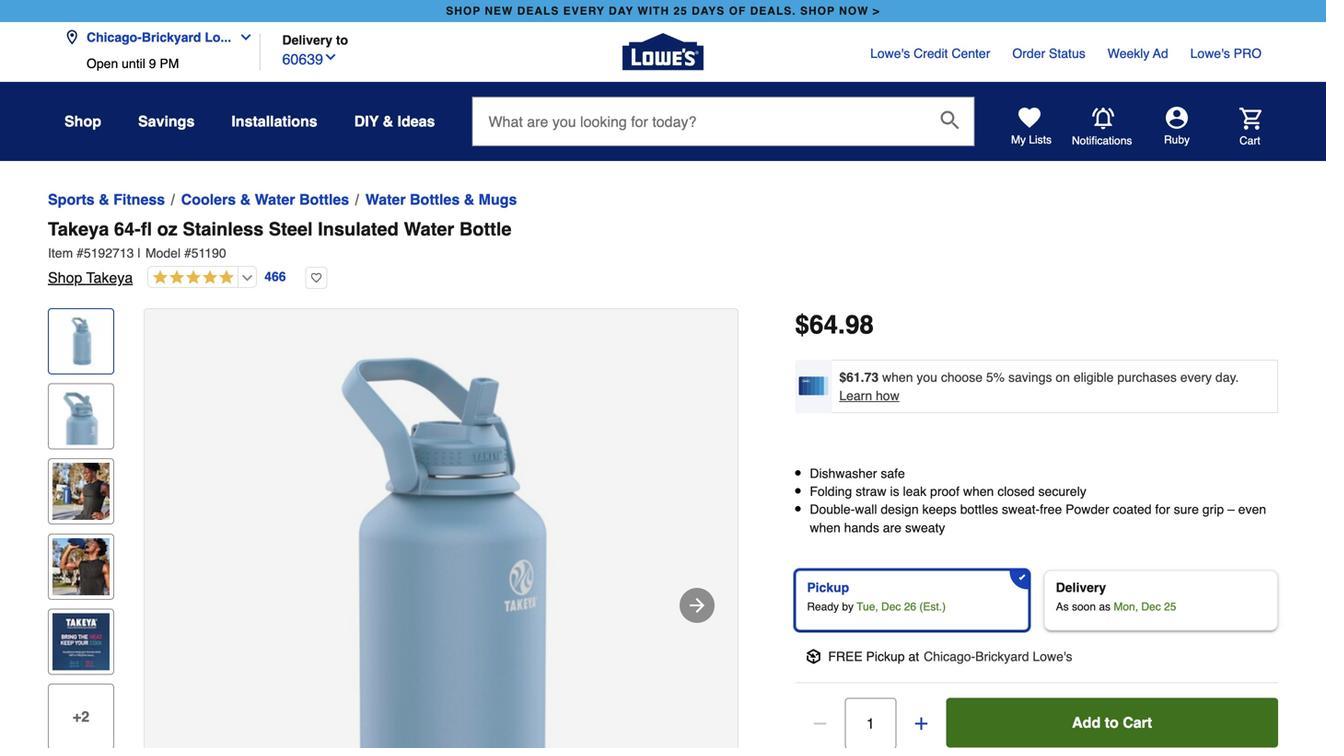 Task type: describe. For each thing, give the bounding box(es) containing it.
5%
[[986, 370, 1005, 385]]

60639
[[282, 51, 323, 68]]

|
[[137, 246, 141, 261]]

free
[[828, 650, 863, 664]]

fl
[[141, 219, 152, 240]]

& for coolers
[[240, 191, 251, 208]]

lo...
[[205, 30, 231, 45]]

water inside takeya 64-fl oz stainless steel insulated water bottle item # 5192713 | model # 51190
[[404, 219, 454, 240]]

weekly ad
[[1108, 46, 1168, 61]]

coolers & water bottles
[[181, 191, 349, 208]]

center
[[952, 46, 990, 61]]

status
[[1049, 46, 1086, 61]]

diy & ideas button
[[354, 105, 435, 138]]

Stepper number input field with increment and decrement buttons number field
[[845, 698, 896, 749]]

free
[[1040, 503, 1062, 517]]

60639 button
[[282, 47, 338, 70]]

bottle
[[459, 219, 512, 240]]

dishwasher safe folding straw is leak proof when closed securely double-wall design keeps bottles sweat-free powder coated for sure grip – even when hands are sweaty
[[810, 466, 1266, 535]]

day
[[609, 5, 634, 17]]

64
[[809, 310, 838, 340]]

25 for delivery
[[1164, 601, 1176, 614]]

ad
[[1153, 46, 1168, 61]]

weekly
[[1108, 46, 1150, 61]]

shop button
[[64, 105, 101, 138]]

shop for shop takeya
[[48, 269, 82, 286]]

shop takeya
[[48, 269, 133, 286]]

keeps
[[922, 503, 957, 517]]

coolers & water bottles link
[[181, 189, 349, 211]]

with
[[638, 5, 670, 17]]

savings button
[[138, 105, 195, 138]]

water up the insulated
[[365, 191, 406, 208]]

& for diy
[[383, 113, 393, 130]]

1 vertical spatial brickyard
[[975, 650, 1029, 664]]

sweat-
[[1002, 503, 1040, 517]]

ruby button
[[1133, 107, 1221, 147]]

when inside $61.73 when you choose 5% savings on eligible purchases every day. learn how
[[882, 370, 913, 385]]

cart inside button
[[1240, 134, 1261, 147]]

1 horizontal spatial lowe's
[[1033, 650, 1073, 664]]

2 vertical spatial when
[[810, 521, 841, 535]]

you
[[917, 370, 938, 385]]

at
[[909, 650, 919, 664]]

even
[[1238, 503, 1266, 517]]

item number 5 1 9 2 7 1 3 and model number 5 1 1 9 0 element
[[48, 244, 1278, 262]]

chevron down image
[[231, 30, 253, 45]]

my lists link
[[1011, 107, 1052, 147]]

purchases
[[1117, 370, 1177, 385]]

day.
[[1216, 370, 1239, 385]]

is
[[890, 485, 899, 499]]

grip
[[1203, 503, 1224, 517]]

days
[[692, 5, 725, 17]]

stainless
[[183, 219, 264, 240]]

arrow right image
[[686, 595, 708, 617]]

diy
[[354, 113, 379, 130]]

brickyard inside button
[[142, 30, 201, 45]]

lowe's home improvement lists image
[[1019, 107, 1041, 129]]

sweaty
[[905, 521, 945, 535]]

& for sports
[[99, 191, 109, 208]]

1 vertical spatial chicago-
[[924, 650, 975, 664]]

lowe's credit center link
[[870, 44, 990, 63]]

model
[[145, 246, 181, 261]]

minus image
[[811, 715, 829, 733]]

takeya  #51190 - thumbnail2 image
[[52, 388, 110, 445]]

chevron down image
[[323, 50, 338, 64]]

1 vertical spatial takeya
[[86, 269, 133, 286]]

straw
[[856, 485, 887, 499]]

delivery for to
[[282, 33, 332, 47]]

lowe's home improvement cart image
[[1240, 108, 1262, 130]]

free pickup at chicago-brickyard lowe's
[[828, 650, 1073, 664]]

order status
[[1012, 46, 1086, 61]]

takeya  #51190 - thumbnail5 image
[[52, 614, 110, 671]]

option group containing pickup
[[788, 563, 1286, 639]]

order status link
[[1012, 44, 1086, 63]]

cart inside button
[[1123, 715, 1152, 732]]

–
[[1228, 503, 1235, 517]]

1 vertical spatial pickup
[[866, 650, 905, 664]]

9
[[149, 56, 156, 71]]

lowe's home improvement notification center image
[[1092, 108, 1114, 130]]

learn
[[839, 389, 872, 403]]

proof
[[930, 485, 960, 499]]

design
[[881, 503, 919, 517]]

& left the mugs
[[464, 191, 475, 208]]

$61.73
[[839, 370, 879, 385]]

deals
[[517, 5, 559, 17]]

pickup ready by tue, dec 26 (est.)
[[807, 581, 946, 614]]

hands
[[844, 521, 879, 535]]

$
[[795, 310, 809, 340]]

credit
[[914, 46, 948, 61]]

shop new deals every day with 25 days of deals. shop now > link
[[442, 0, 884, 22]]

lowe's pro link
[[1190, 44, 1262, 63]]

wall
[[855, 503, 877, 517]]

dishwasher
[[810, 466, 877, 481]]

$61.73 when you choose 5% savings on eligible purchases every day. learn how
[[839, 370, 1239, 403]]

chicago- inside button
[[87, 30, 142, 45]]

4.7 stars image
[[148, 270, 234, 287]]

notifications
[[1072, 134, 1132, 147]]

mugs
[[479, 191, 517, 208]]

learn how button
[[839, 387, 900, 405]]

lowe's credit center
[[870, 46, 990, 61]]

coolers
[[181, 191, 236, 208]]

now
[[839, 5, 869, 17]]

delivery as soon as mon, dec 25
[[1056, 581, 1176, 614]]

item
[[48, 246, 73, 261]]

delivery for as
[[1056, 581, 1106, 595]]

51190
[[191, 246, 226, 261]]



Task type: vqa. For each thing, say whether or not it's contained in the screenshot.
2nd SHOP from right
yes



Task type: locate. For each thing, give the bounding box(es) containing it.
1 horizontal spatial when
[[882, 370, 913, 385]]

securely
[[1038, 485, 1086, 499]]

Search Query text field
[[473, 98, 926, 146]]

mon,
[[1114, 601, 1138, 614]]

& right sports
[[99, 191, 109, 208]]

0 horizontal spatial lowe's
[[870, 46, 910, 61]]

1 vertical spatial 25
[[1164, 601, 1176, 614]]

location image
[[64, 30, 79, 45]]

0 horizontal spatial 25
[[674, 5, 688, 17]]

water up steel
[[255, 191, 295, 208]]

98
[[845, 310, 874, 340]]

lowe's for lowe's credit center
[[870, 46, 910, 61]]

delivery inside delivery as soon as mon, dec 25
[[1056, 581, 1106, 595]]

delivery
[[282, 33, 332, 47], [1056, 581, 1106, 595]]

shop
[[446, 5, 481, 17], [800, 5, 835, 17]]

closed
[[998, 485, 1035, 499]]

lowe's for lowe's pro
[[1190, 46, 1230, 61]]

1 horizontal spatial #
[[184, 246, 191, 261]]

are
[[883, 521, 902, 535]]

1 horizontal spatial brickyard
[[975, 650, 1029, 664]]

shop left now
[[800, 5, 835, 17]]

to up chevron down icon
[[336, 33, 348, 47]]

ready
[[807, 601, 839, 614]]

delivery up 60639
[[282, 33, 332, 47]]

pm
[[160, 56, 179, 71]]

option group
[[788, 563, 1286, 639]]

bottles up steel
[[299, 191, 349, 208]]

pickup image
[[806, 650, 821, 664]]

my lists
[[1011, 134, 1052, 146]]

1 vertical spatial delivery
[[1056, 581, 1106, 595]]

1 horizontal spatial delivery
[[1056, 581, 1106, 595]]

1 shop from the left
[[446, 5, 481, 17]]

0 horizontal spatial #
[[77, 246, 84, 261]]

how
[[876, 389, 900, 403]]

25 for shop
[[674, 5, 688, 17]]

0 vertical spatial brickyard
[[142, 30, 201, 45]]

to right add
[[1105, 715, 1119, 732]]

1 vertical spatial cart
[[1123, 715, 1152, 732]]

folding
[[810, 485, 852, 499]]

25 inside shop new deals every day with 25 days of deals. shop now > 'link'
[[674, 5, 688, 17]]

dec
[[881, 601, 901, 614], [1141, 601, 1161, 614]]

dec inside pickup ready by tue, dec 26 (est.)
[[881, 601, 901, 614]]

pickup inside pickup ready by tue, dec 26 (est.)
[[807, 581, 849, 595]]

water bottles & mugs link
[[365, 189, 517, 211]]

pickup left "at"
[[866, 650, 905, 664]]

add
[[1072, 715, 1101, 732]]

to inside button
[[1105, 715, 1119, 732]]

sports & fitness link
[[48, 189, 165, 211]]

64-
[[114, 219, 141, 240]]

takeya inside takeya 64-fl oz stainless steel insulated water bottle item # 5192713 | model # 51190
[[48, 219, 109, 240]]

lowe's left credit
[[870, 46, 910, 61]]

0 horizontal spatial bottles
[[299, 191, 349, 208]]

as
[[1056, 601, 1069, 614]]

2 horizontal spatial lowe's
[[1190, 46, 1230, 61]]

takeya  #51190 image
[[145, 309, 738, 749]]

pro
[[1234, 46, 1262, 61]]

dec right the mon,
[[1141, 601, 1161, 614]]

takeya 64-fl oz stainless steel insulated water bottle item # 5192713 | model # 51190
[[48, 219, 512, 261]]

to for add
[[1105, 715, 1119, 732]]

#
[[77, 246, 84, 261], [184, 246, 191, 261]]

pickup up ready
[[807, 581, 849, 595]]

order
[[1012, 46, 1045, 61]]

+2
[[73, 709, 89, 726]]

ruby
[[1164, 134, 1190, 146]]

weekly ad link
[[1108, 44, 1168, 63]]

0 vertical spatial to
[[336, 33, 348, 47]]

chicago-brickyard lo... button
[[64, 19, 261, 56]]

heart outline image
[[305, 267, 327, 289]]

0 horizontal spatial to
[[336, 33, 348, 47]]

sure
[[1174, 503, 1199, 517]]

chicago- up open
[[87, 30, 142, 45]]

when up "bottles"
[[963, 485, 994, 499]]

bottles up bottle in the top left of the page
[[410, 191, 460, 208]]

& inside button
[[383, 113, 393, 130]]

brickyard up pm
[[142, 30, 201, 45]]

takeya  #51190 - thumbnail4 image
[[52, 539, 110, 596]]

shop down item
[[48, 269, 82, 286]]

safe
[[881, 466, 905, 481]]

choose
[[941, 370, 983, 385]]

0 horizontal spatial dec
[[881, 601, 901, 614]]

0 vertical spatial chicago-
[[87, 30, 142, 45]]

0 vertical spatial 25
[[674, 5, 688, 17]]

0 vertical spatial shop
[[64, 113, 101, 130]]

search image
[[941, 111, 959, 129]]

0 horizontal spatial shop
[[446, 5, 481, 17]]

25 inside delivery as soon as mon, dec 25
[[1164, 601, 1176, 614]]

0 horizontal spatial when
[[810, 521, 841, 535]]

plus image
[[912, 715, 930, 733]]

pickup
[[807, 581, 849, 595], [866, 650, 905, 664]]

open until 9 pm
[[87, 56, 179, 71]]

delivery up soon
[[1056, 581, 1106, 595]]

installations button
[[231, 105, 317, 138]]

eligible
[[1074, 370, 1114, 385]]

1 horizontal spatial to
[[1105, 715, 1119, 732]]

1 horizontal spatial cart
[[1240, 134, 1261, 147]]

1 horizontal spatial pickup
[[866, 650, 905, 664]]

add to cart
[[1072, 715, 1152, 732]]

cart button
[[1214, 108, 1262, 148]]

bottles inside the coolers & water bottles link
[[299, 191, 349, 208]]

delivery to
[[282, 33, 348, 47]]

0 vertical spatial delivery
[[282, 33, 332, 47]]

shop down open
[[64, 113, 101, 130]]

takeya up item
[[48, 219, 109, 240]]

2 horizontal spatial when
[[963, 485, 994, 499]]

cart down lowe's home improvement cart icon
[[1240, 134, 1261, 147]]

sports & fitness
[[48, 191, 165, 208]]

2 # from the left
[[184, 246, 191, 261]]

to for delivery
[[336, 33, 348, 47]]

1 # from the left
[[77, 246, 84, 261]]

add to cart button
[[946, 698, 1278, 748]]

insulated
[[318, 219, 399, 240]]

0 horizontal spatial cart
[[1123, 715, 1152, 732]]

sports
[[48, 191, 95, 208]]

installations
[[231, 113, 317, 130]]

takeya
[[48, 219, 109, 240], [86, 269, 133, 286]]

0 horizontal spatial brickyard
[[142, 30, 201, 45]]

>
[[873, 5, 880, 17]]

1 horizontal spatial dec
[[1141, 601, 1161, 614]]

dec inside delivery as soon as mon, dec 25
[[1141, 601, 1161, 614]]

double-
[[810, 503, 855, 517]]

25 right the mon,
[[1164, 601, 1176, 614]]

chicago-
[[87, 30, 142, 45], [924, 650, 975, 664]]

0 horizontal spatial pickup
[[807, 581, 849, 595]]

1 horizontal spatial 25
[[1164, 601, 1176, 614]]

0 vertical spatial cart
[[1240, 134, 1261, 147]]

cart
[[1240, 134, 1261, 147], [1123, 715, 1152, 732]]

0 horizontal spatial delivery
[[282, 33, 332, 47]]

deals.
[[750, 5, 796, 17]]

1 dec from the left
[[881, 601, 901, 614]]

when down double-
[[810, 521, 841, 535]]

by
[[842, 601, 854, 614]]

0 vertical spatial pickup
[[807, 581, 849, 595]]

lowe's home improvement logo image
[[623, 12, 704, 93]]

1 horizontal spatial shop
[[800, 5, 835, 17]]

2 bottles from the left
[[410, 191, 460, 208]]

25 right the with
[[674, 5, 688, 17]]

1 vertical spatial to
[[1105, 715, 1119, 732]]

2 shop from the left
[[800, 5, 835, 17]]

when up the how
[[882, 370, 913, 385]]

shop for shop
[[64, 113, 101, 130]]

of
[[729, 5, 746, 17]]

for
[[1155, 503, 1170, 517]]

2 dec from the left
[[1141, 601, 1161, 614]]

water down water bottles & mugs link
[[404, 219, 454, 240]]

when
[[882, 370, 913, 385], [963, 485, 994, 499], [810, 521, 841, 535]]

0 vertical spatial takeya
[[48, 219, 109, 240]]

1 vertical spatial shop
[[48, 269, 82, 286]]

takeya  #51190 - thumbnail3 image
[[52, 463, 110, 521]]

savings
[[138, 113, 195, 130]]

leak
[[903, 485, 927, 499]]

# right item
[[77, 246, 84, 261]]

25
[[674, 5, 688, 17], [1164, 601, 1176, 614]]

dec left 26
[[881, 601, 901, 614]]

lowe's down as
[[1033, 650, 1073, 664]]

diy & ideas
[[354, 113, 435, 130]]

5192713
[[84, 246, 134, 261]]

+2 button
[[48, 684, 114, 749]]

1 horizontal spatial bottles
[[410, 191, 460, 208]]

# right 'model'
[[184, 246, 191, 261]]

tue,
[[857, 601, 878, 614]]

brickyard right "at"
[[975, 650, 1029, 664]]

bottles
[[960, 503, 998, 517]]

0 horizontal spatial chicago-
[[87, 30, 142, 45]]

coated
[[1113, 503, 1152, 517]]

0 vertical spatial when
[[882, 370, 913, 385]]

$ 64 . 98
[[795, 310, 874, 340]]

1 bottles from the left
[[299, 191, 349, 208]]

takeya down 5192713
[[86, 269, 133, 286]]

lowe's left 'pro'
[[1190, 46, 1230, 61]]

(est.)
[[920, 601, 946, 614]]

lists
[[1029, 134, 1052, 146]]

ideas
[[397, 113, 435, 130]]

None search field
[[472, 97, 975, 161]]

1 vertical spatial when
[[963, 485, 994, 499]]

brickyard
[[142, 30, 201, 45], [975, 650, 1029, 664]]

lowe's pro
[[1190, 46, 1262, 61]]

shop left the new
[[446, 5, 481, 17]]

water bottles & mugs
[[365, 191, 517, 208]]

cart right add
[[1123, 715, 1152, 732]]

fitness
[[113, 191, 165, 208]]

bottles inside water bottles & mugs link
[[410, 191, 460, 208]]

takeya  #51190 - thumbnail image
[[52, 313, 110, 370]]

& right diy
[[383, 113, 393, 130]]

shop new deals every day with 25 days of deals. shop now >
[[446, 5, 880, 17]]

1 horizontal spatial chicago-
[[924, 650, 975, 664]]

& right coolers
[[240, 191, 251, 208]]

chicago- right "at"
[[924, 650, 975, 664]]

shop
[[64, 113, 101, 130], [48, 269, 82, 286]]

chicago-brickyard lo...
[[87, 30, 231, 45]]



